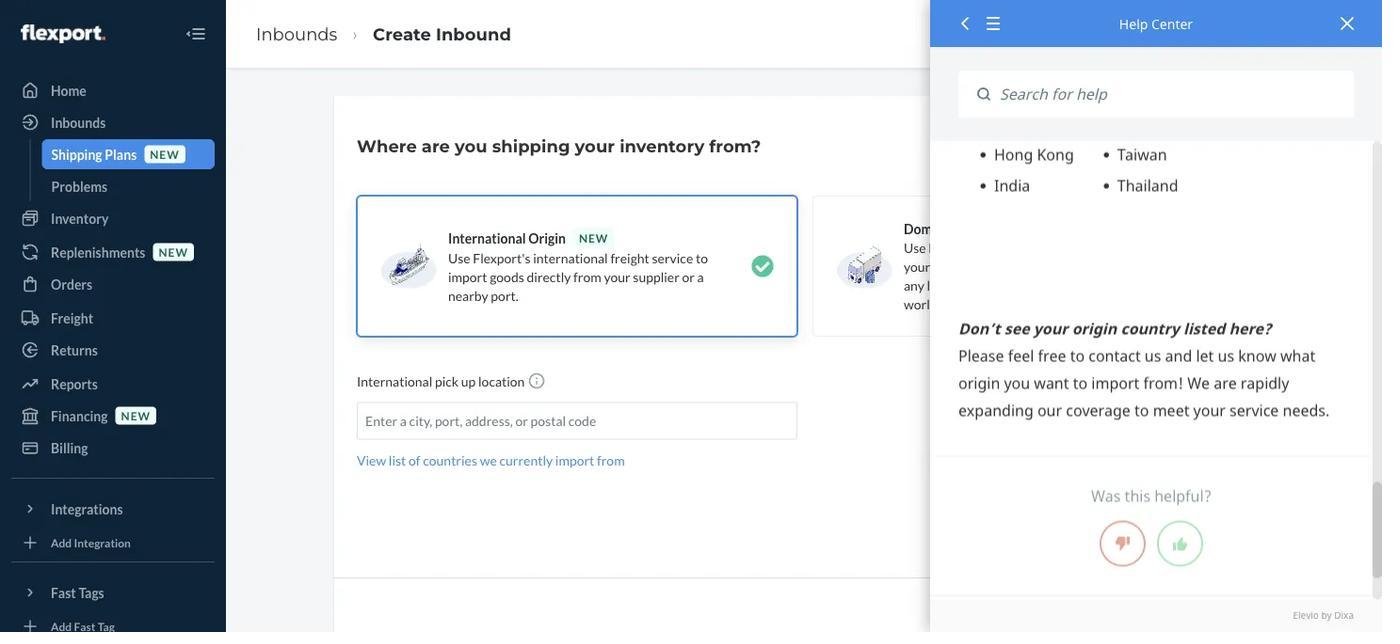 Task type: describe. For each thing, give the bounding box(es) containing it.
code
[[569, 414, 597, 430]]

elevio
[[1294, 610, 1320, 623]]

view
[[357, 453, 386, 469]]

anywhere
[[1089, 277, 1147, 293]]

where
[[357, 136, 417, 156]]

or right network at the right top of page
[[1168, 240, 1180, 256]]

own
[[933, 259, 958, 275]]

orders link
[[11, 269, 215, 300]]

1 vertical spatial a
[[400, 414, 407, 430]]

service
[[652, 250, 693, 266]]

your inside use flexport's international freight service to import goods directly from your supplier or a nearby port.
[[604, 269, 631, 285]]

inventory
[[620, 136, 705, 156]]

center
[[1152, 15, 1194, 32]]

this
[[1125, 486, 1151, 506]]

location
[[479, 374, 525, 390]]

home
[[51, 82, 86, 98]]

use inside use flexport's international freight service to import goods directly from your supplier or a nearby port.
[[448, 250, 471, 266]]

breadcrumbs navigation
[[241, 6, 526, 61]]

carrier
[[961, 259, 1000, 275]]

domestic
[[904, 221, 961, 237]]

freight
[[51, 310, 93, 326]]

products
[[1096, 259, 1148, 275]]

integrations button
[[11, 495, 215, 525]]

we
[[480, 453, 497, 469]]

to inside use flexport's international freight service to import goods directly from your supplier or a nearby port.
[[696, 250, 708, 266]]

freight link
[[11, 303, 215, 333]]

check circle image
[[752, 255, 774, 278]]

create inbound
[[373, 23, 511, 44]]

reports link
[[11, 369, 215, 399]]

enter
[[365, 414, 398, 430]]

network
[[1116, 240, 1165, 256]]

dixa
[[1335, 610, 1355, 623]]

or down carrier
[[979, 277, 992, 293]]

from?
[[710, 136, 761, 156]]

enter a city, port, address, or postal code
[[365, 414, 597, 430]]

to inside domestic origin use flexport's extensive us trucking network or your own carrier to inbound your products from any location, or ship parcel from anywhere in the world
[[1002, 259, 1015, 275]]

by
[[1322, 610, 1333, 623]]

international origin
[[448, 230, 566, 246]]

up
[[461, 374, 476, 390]]

problems link
[[42, 171, 215, 202]]

the
[[1162, 277, 1182, 293]]

port.
[[491, 288, 519, 304]]

your right the shipping
[[575, 136, 615, 156]]

was this helpful?
[[1092, 486, 1212, 506]]

home link
[[11, 75, 215, 105]]

integration
[[74, 536, 131, 550]]

origin for domestic
[[963, 221, 1000, 237]]

list
[[389, 453, 406, 469]]

fast tags
[[51, 585, 104, 601]]

where are you shipping your inventory from?
[[357, 136, 761, 156]]

inbounds inside breadcrumbs 'navigation'
[[256, 23, 338, 44]]

add integration link
[[11, 532, 215, 555]]

help center
[[1120, 15, 1194, 32]]

create inbound link
[[373, 23, 511, 44]]

billing
[[51, 440, 88, 456]]

1 vertical spatial inbounds
[[51, 114, 106, 130]]

port,
[[435, 414, 463, 430]]

tags
[[79, 585, 104, 601]]

add integration
[[51, 536, 131, 550]]

use flexport's international freight service to import goods directly from your supplier or a nearby port.
[[448, 250, 708, 304]]

0 vertical spatial inbounds link
[[256, 23, 338, 44]]

are
[[422, 136, 450, 156]]

orders
[[51, 276, 93, 292]]

international for international origin
[[448, 230, 526, 246]]

domestic origin use flexport's extensive us trucking network or your own carrier to inbound your products from any location, or ship parcel from anywhere in the world
[[904, 221, 1182, 312]]

city,
[[409, 414, 433, 430]]

any
[[904, 277, 925, 293]]

Search search field
[[991, 71, 1355, 118]]

inbound
[[436, 23, 511, 44]]

inventory link
[[11, 203, 215, 234]]

international pick up location
[[357, 374, 528, 390]]



Task type: vqa. For each thing, say whether or not it's contained in the screenshot.
Address,
yes



Task type: locate. For each thing, give the bounding box(es) containing it.
1 horizontal spatial inbounds link
[[256, 23, 338, 44]]

a left city,
[[400, 414, 407, 430]]

to up ship
[[1002, 259, 1015, 275]]

to
[[696, 250, 708, 266], [1002, 259, 1015, 275]]

parcel
[[1021, 277, 1056, 293]]

trucking
[[1066, 240, 1114, 256]]

to right service
[[696, 250, 708, 266]]

1 vertical spatial international
[[357, 374, 433, 390]]

origin
[[963, 221, 1000, 237], [529, 230, 566, 246]]

new right 'plans'
[[150, 147, 180, 161]]

0 horizontal spatial origin
[[529, 230, 566, 246]]

1 horizontal spatial a
[[698, 269, 704, 285]]

your
[[575, 136, 615, 156], [904, 259, 931, 275], [1067, 259, 1094, 275], [604, 269, 631, 285]]

1 horizontal spatial use
[[904, 240, 927, 256]]

directly
[[527, 269, 571, 285]]

countries
[[423, 453, 478, 469]]

create
[[373, 23, 431, 44]]

origin for international
[[529, 230, 566, 246]]

you
[[455, 136, 488, 156]]

international up enter
[[357, 374, 433, 390]]

0 horizontal spatial to
[[696, 250, 708, 266]]

from right parcel
[[1059, 277, 1087, 293]]

0 vertical spatial a
[[698, 269, 704, 285]]

view list of countries we currently import from
[[357, 453, 625, 469]]

inventory
[[51, 211, 109, 227]]

new
[[150, 147, 180, 161], [579, 231, 609, 245], [159, 245, 188, 259], [121, 409, 151, 423]]

new down reports link
[[121, 409, 151, 423]]

new for replenishments
[[159, 245, 188, 259]]

new for financing
[[121, 409, 151, 423]]

0 horizontal spatial inbounds
[[51, 114, 106, 130]]

ship
[[994, 277, 1018, 293]]

close navigation image
[[185, 23, 207, 45]]

international
[[448, 230, 526, 246], [357, 374, 433, 390]]

nearby
[[448, 288, 489, 304]]

flexport's
[[473, 250, 531, 266]]

flexport logo image
[[21, 24, 105, 43]]

reports
[[51, 376, 98, 392]]

1 horizontal spatial inbounds
[[256, 23, 338, 44]]

a right supplier
[[698, 269, 704, 285]]

fast tags button
[[11, 578, 215, 609]]

a inside use flexport's international freight service to import goods directly from your supplier or a nearby port.
[[698, 269, 704, 285]]

flexport's
[[929, 240, 986, 256]]

financing
[[51, 408, 108, 424]]

0 vertical spatial international
[[448, 230, 526, 246]]

or left postal
[[516, 414, 528, 430]]

add
[[51, 536, 72, 550]]

0 horizontal spatial a
[[400, 414, 407, 430]]

returns
[[51, 342, 98, 358]]

inbound
[[1017, 259, 1065, 275]]

pick
[[435, 374, 459, 390]]

1 horizontal spatial international
[[448, 230, 526, 246]]

shipping
[[51, 146, 102, 162]]

helpful?
[[1155, 486, 1212, 506]]

fast
[[51, 585, 76, 601]]

0 horizontal spatial inbounds link
[[11, 107, 215, 138]]

billing link
[[11, 433, 215, 463]]

location,
[[927, 277, 977, 293]]

your down trucking
[[1067, 259, 1094, 275]]

new up the 'international'
[[579, 231, 609, 245]]

0 vertical spatial inbounds
[[256, 23, 338, 44]]

a
[[698, 269, 704, 285], [400, 414, 407, 430]]

import for goods
[[448, 269, 487, 285]]

problems
[[51, 179, 107, 195]]

0 vertical spatial import
[[448, 269, 487, 285]]

currently
[[500, 453, 553, 469]]

1 horizontal spatial import
[[556, 453, 595, 469]]

0 horizontal spatial international
[[357, 374, 433, 390]]

supplier
[[633, 269, 680, 285]]

from up the on the right top of page
[[1150, 259, 1178, 275]]

from right currently
[[597, 453, 625, 469]]

origin inside domestic origin use flexport's extensive us trucking network or your own carrier to inbound your products from any location, or ship parcel from anywhere in the world
[[963, 221, 1000, 237]]

help
[[1120, 15, 1149, 32]]

or inside use flexport's international freight service to import goods directly from your supplier or a nearby port.
[[682, 269, 695, 285]]

import down code on the left of page
[[556, 453, 595, 469]]

view list of countries we currently import from button
[[357, 452, 625, 471]]

1 horizontal spatial to
[[1002, 259, 1015, 275]]

0 horizontal spatial use
[[448, 250, 471, 266]]

import inside "button"
[[556, 453, 595, 469]]

import inside use flexport's international freight service to import goods directly from your supplier or a nearby port.
[[448, 269, 487, 285]]

in
[[1149, 277, 1160, 293]]

use down domestic
[[904, 240, 927, 256]]

new for shipping plans
[[150, 147, 180, 161]]

integrations
[[51, 502, 123, 518]]

elevio by dixa
[[1294, 610, 1355, 623]]

address,
[[465, 414, 513, 430]]

shipping plans
[[51, 146, 137, 162]]

1 vertical spatial inbounds link
[[11, 107, 215, 138]]

returns link
[[11, 335, 215, 365]]

origin up flexport's
[[963, 221, 1000, 237]]

origin up the 'international'
[[529, 230, 566, 246]]

replenishments
[[51, 244, 145, 260]]

import
[[448, 269, 487, 285], [556, 453, 595, 469]]

or down service
[[682, 269, 695, 285]]

use up nearby
[[448, 250, 471, 266]]

inbounds
[[256, 23, 338, 44], [51, 114, 106, 130]]

goods
[[490, 269, 524, 285]]

freight
[[611, 250, 650, 266]]

from
[[1150, 259, 1178, 275], [574, 269, 602, 285], [1059, 277, 1087, 293], [597, 453, 625, 469]]

shipping
[[492, 136, 570, 156]]

elevio by dixa link
[[959, 610, 1355, 624]]

postal
[[531, 414, 566, 430]]

new for international origin
[[579, 231, 609, 245]]

plans
[[105, 146, 137, 162]]

your down freight
[[604, 269, 631, 285]]

new up orders link
[[159, 245, 188, 259]]

was
[[1092, 486, 1121, 506]]

international for international pick up location
[[357, 374, 433, 390]]

from inside "button"
[[597, 453, 625, 469]]

import for from
[[556, 453, 595, 469]]

0 horizontal spatial import
[[448, 269, 487, 285]]

extensive
[[989, 240, 1044, 256]]

of
[[409, 453, 421, 469]]

import up nearby
[[448, 269, 487, 285]]

1 vertical spatial import
[[556, 453, 595, 469]]

world
[[904, 296, 938, 312]]

use
[[904, 240, 927, 256], [448, 250, 471, 266]]

use inside domestic origin use flexport's extensive us trucking network or your own carrier to inbound your products from any location, or ship parcel from anywhere in the world
[[904, 240, 927, 256]]

your up any
[[904, 259, 931, 275]]

or
[[1168, 240, 1180, 256], [682, 269, 695, 285], [979, 277, 992, 293], [516, 414, 528, 430]]

international
[[533, 250, 608, 266]]

1 horizontal spatial origin
[[963, 221, 1000, 237]]

us
[[1046, 240, 1063, 256]]

from down the 'international'
[[574, 269, 602, 285]]

international up flexport's
[[448, 230, 526, 246]]

from inside use flexport's international freight service to import goods directly from your supplier or a nearby port.
[[574, 269, 602, 285]]



